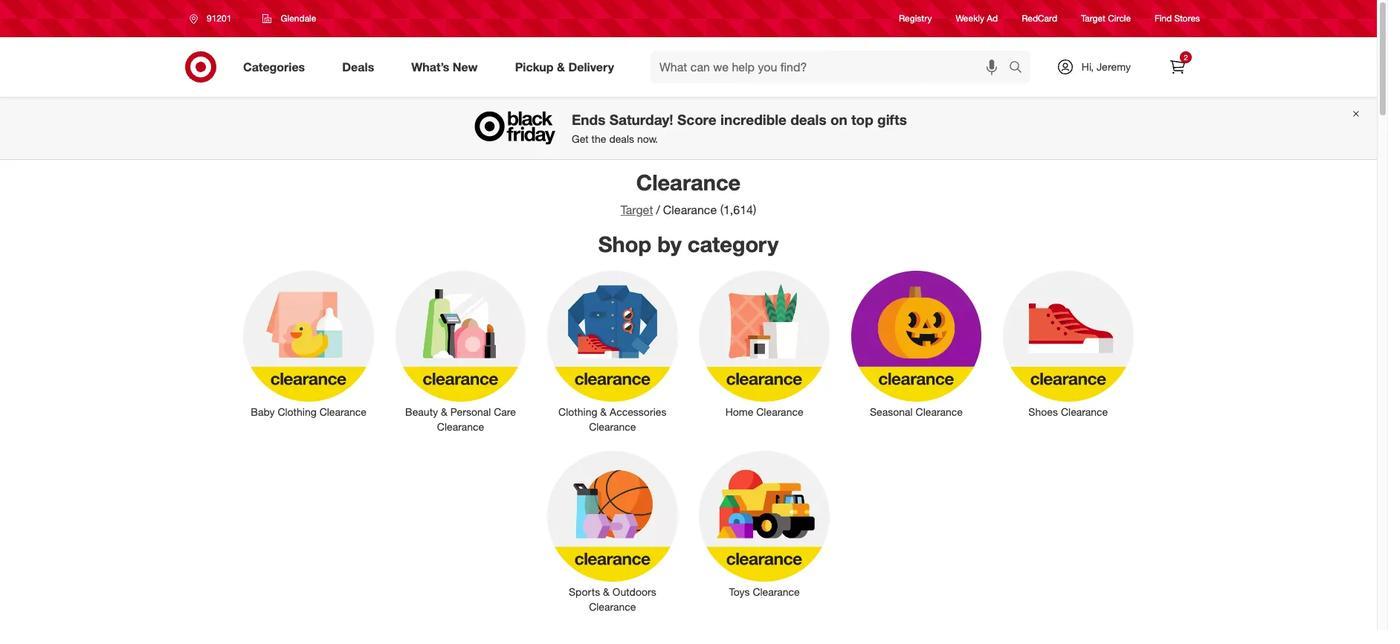 Task type: describe. For each thing, give the bounding box(es) containing it.
registry link
[[899, 12, 933, 25]]

delivery
[[569, 59, 615, 74]]

2 link
[[1162, 51, 1195, 83]]

find stores
[[1155, 13, 1201, 24]]

1 clothing from the left
[[278, 406, 317, 418]]

91201
[[207, 13, 232, 24]]

home clearance
[[726, 406, 804, 418]]

seasonal clearance link
[[841, 268, 993, 420]]

pickup & delivery
[[515, 59, 615, 74]]

hi,
[[1082, 60, 1094, 73]]

redcard link
[[1022, 12, 1058, 25]]

top
[[852, 111, 874, 128]]

what's new
[[412, 59, 478, 74]]

registry
[[899, 13, 933, 24]]

beauty
[[405, 406, 438, 418]]

target circle
[[1082, 13, 1132, 24]]

seasonal
[[870, 406, 913, 418]]

care
[[494, 406, 516, 418]]

weekly
[[956, 13, 985, 24]]

clearance inside beauty & personal care clearance
[[437, 420, 484, 433]]

ends
[[572, 111, 606, 128]]

categories link
[[231, 51, 324, 83]]

toys
[[729, 586, 750, 598]]

deals
[[342, 59, 374, 74]]

what's new link
[[399, 51, 497, 83]]

toys clearance
[[729, 586, 800, 598]]

/
[[656, 202, 660, 217]]

target circle link
[[1082, 12, 1132, 25]]

clothing & accessories clearance link
[[537, 268, 689, 435]]

search button
[[1003, 51, 1038, 86]]

glendale
[[281, 13, 316, 24]]

circle
[[1109, 13, 1132, 24]]

(1,614)
[[721, 202, 757, 217]]

0 vertical spatial target
[[1082, 13, 1106, 24]]

personal
[[451, 406, 491, 418]]

redcard
[[1022, 13, 1058, 24]]

shoes clearance link
[[993, 268, 1145, 420]]

pickup & delivery link
[[503, 51, 633, 83]]

shop by category
[[599, 231, 779, 257]]

ad
[[987, 13, 998, 24]]

clearance inside clothing & accessories clearance
[[589, 420, 636, 433]]

category
[[688, 231, 779, 257]]

baby clothing clearance link
[[233, 268, 385, 420]]

find stores link
[[1155, 12, 1201, 25]]

shoes
[[1029, 406, 1059, 418]]

What can we help you find? suggestions appear below search field
[[651, 51, 1013, 83]]



Task type: vqa. For each thing, say whether or not it's contained in the screenshot.
category at the top of the page
yes



Task type: locate. For each thing, give the bounding box(es) containing it.
clearance
[[637, 169, 741, 196], [663, 202, 717, 217], [320, 406, 367, 418], [757, 406, 804, 418], [916, 406, 963, 418], [1062, 406, 1109, 418], [437, 420, 484, 433], [589, 420, 636, 433], [753, 586, 800, 598], [589, 601, 636, 613]]

0 vertical spatial deals
[[791, 111, 827, 128]]

accessories
[[610, 406, 667, 418]]

& right beauty
[[441, 406, 448, 418]]

by
[[658, 231, 682, 257]]

beauty & personal care clearance link
[[385, 268, 537, 435]]

shop
[[599, 231, 652, 257]]

sports & outdoors clearance link
[[537, 448, 689, 615]]

the
[[592, 133, 607, 145]]

& inside sports & outdoors clearance
[[603, 586, 610, 598]]

search
[[1003, 61, 1038, 76]]

& inside clothing & accessories clearance
[[601, 406, 607, 418]]

& right "pickup"
[[557, 59, 565, 74]]

0 horizontal spatial deals
[[610, 133, 635, 145]]

seasonal clearance
[[870, 406, 963, 418]]

find
[[1155, 13, 1173, 24]]

clothing left accessories
[[559, 406, 598, 418]]

outdoors
[[613, 586, 657, 598]]

categories
[[243, 59, 305, 74]]

baby
[[251, 406, 275, 418]]

deals right the
[[610, 133, 635, 145]]

deals link
[[330, 51, 393, 83]]

1 vertical spatial target
[[621, 202, 653, 217]]

shoes clearance
[[1029, 406, 1109, 418]]

91201 button
[[180, 5, 247, 32]]

0 horizontal spatial clothing
[[278, 406, 317, 418]]

& inside beauty & personal care clearance
[[441, 406, 448, 418]]

sports
[[569, 586, 601, 598]]

hi, jeremy
[[1082, 60, 1132, 73]]

baby clothing clearance
[[251, 406, 367, 418]]

& for beauty
[[441, 406, 448, 418]]

& left accessories
[[601, 406, 607, 418]]

weekly ad link
[[956, 12, 998, 25]]

saturday!
[[610, 111, 674, 128]]

target inside clearance target / clearance (1,614)
[[621, 202, 653, 217]]

toys clearance link
[[689, 448, 841, 600]]

stores
[[1175, 13, 1201, 24]]

1 horizontal spatial target
[[1082, 13, 1106, 24]]

deals left on
[[791, 111, 827, 128]]

get
[[572, 133, 589, 145]]

home
[[726, 406, 754, 418]]

0 horizontal spatial target
[[621, 202, 653, 217]]

1 horizontal spatial deals
[[791, 111, 827, 128]]

clothing inside clothing & accessories clearance
[[559, 406, 598, 418]]

incredible
[[721, 111, 787, 128]]

home clearance link
[[689, 268, 841, 420]]

2 clothing from the left
[[559, 406, 598, 418]]

clothing
[[278, 406, 317, 418], [559, 406, 598, 418]]

pickup
[[515, 59, 554, 74]]

target left the /
[[621, 202, 653, 217]]

glendale button
[[253, 5, 326, 32]]

sports & outdoors clearance
[[569, 586, 657, 613]]

new
[[453, 59, 478, 74]]

target link
[[621, 202, 653, 217]]

1 vertical spatial deals
[[610, 133, 635, 145]]

clothing & accessories clearance
[[559, 406, 667, 433]]

target left circle
[[1082, 13, 1106, 24]]

clothing right baby
[[278, 406, 317, 418]]

2
[[1184, 53, 1189, 62]]

& for pickup
[[557, 59, 565, 74]]

clearance inside sports & outdoors clearance
[[589, 601, 636, 613]]

& for clothing
[[601, 406, 607, 418]]

score
[[678, 111, 717, 128]]

& for sports
[[603, 586, 610, 598]]

& right sports
[[603, 586, 610, 598]]

target
[[1082, 13, 1106, 24], [621, 202, 653, 217]]

beauty & personal care clearance
[[405, 406, 516, 433]]

weekly ad
[[956, 13, 998, 24]]

jeremy
[[1097, 60, 1132, 73]]

&
[[557, 59, 565, 74], [441, 406, 448, 418], [601, 406, 607, 418], [603, 586, 610, 598]]

1 horizontal spatial clothing
[[559, 406, 598, 418]]

on
[[831, 111, 848, 128]]

now.
[[637, 133, 658, 145]]

gifts
[[878, 111, 908, 128]]

deals
[[791, 111, 827, 128], [610, 133, 635, 145]]

clearance target / clearance (1,614)
[[621, 169, 757, 217]]

ends saturday! score incredible deals on top gifts get the deals now.
[[572, 111, 908, 145]]

what's
[[412, 59, 450, 74]]



